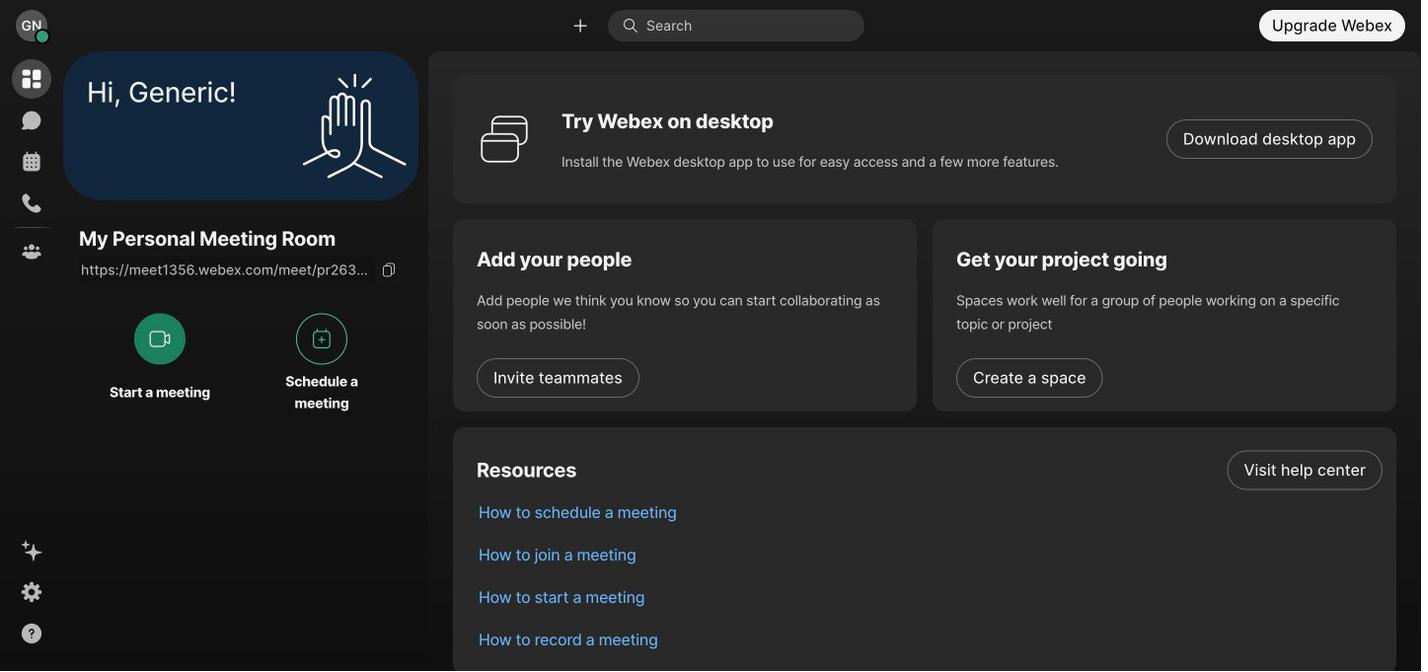 Task type: vqa. For each thing, say whether or not it's contained in the screenshot.
Webex tab list
yes



Task type: describe. For each thing, give the bounding box(es) containing it.
4 list item from the top
[[463, 576, 1397, 619]]

3 list item from the top
[[463, 534, 1397, 576]]

1 list item from the top
[[463, 449, 1397, 492]]

2 list item from the top
[[463, 492, 1397, 534]]



Task type: locate. For each thing, give the bounding box(es) containing it.
two hands high fiving image
[[295, 67, 414, 185]]

list item
[[463, 449, 1397, 492], [463, 492, 1397, 534], [463, 534, 1397, 576], [463, 576, 1397, 619], [463, 619, 1397, 661]]

None text field
[[79, 256, 375, 284]]

5 list item from the top
[[463, 619, 1397, 661]]

navigation
[[0, 51, 63, 671]]

webex tab list
[[12, 59, 51, 271]]



